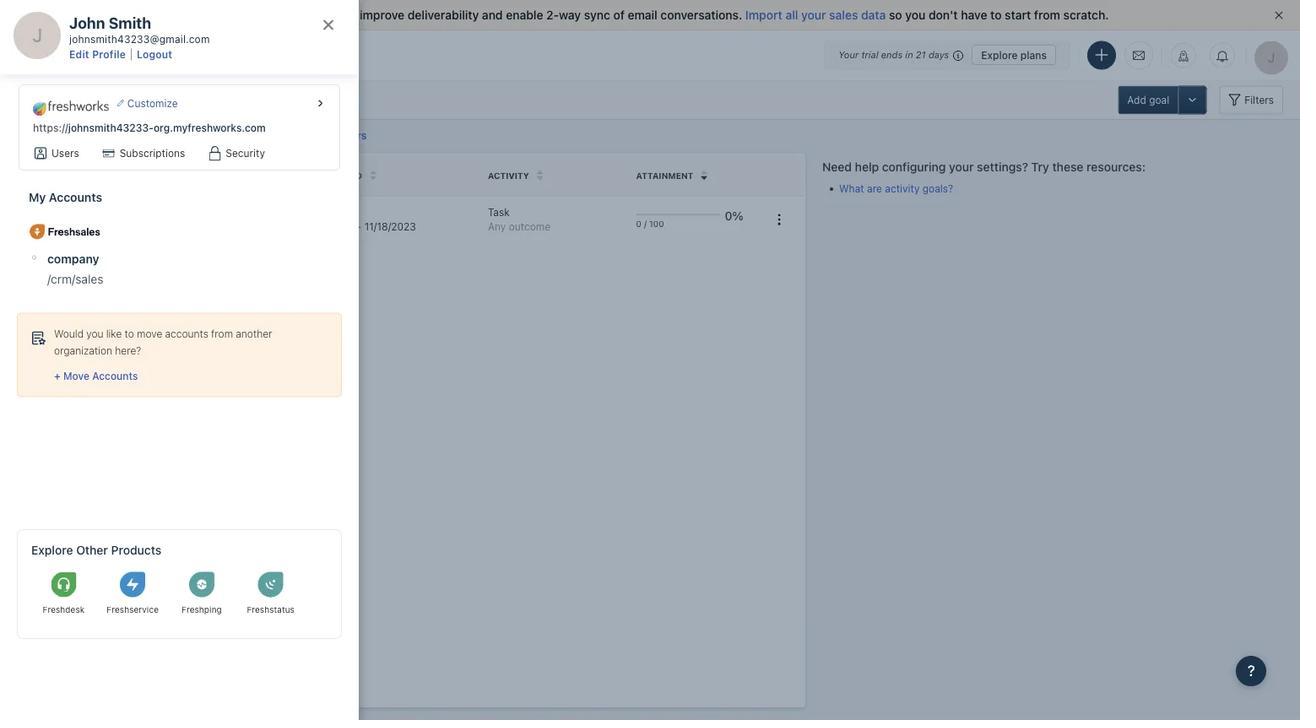 Task type: describe. For each thing, give the bounding box(es) containing it.
improve
[[360, 8, 405, 22]]

close image
[[1275, 11, 1284, 19]]

showing for showing for user goal type, all goal periods and 4 more filters
[[62, 130, 104, 141]]

attainment
[[636, 171, 694, 181]]

1 horizontal spatial of
[[613, 8, 625, 22]]

company link
[[47, 252, 325, 266]]

2 horizontal spatial to
[[991, 8, 1002, 22]]

start
[[1005, 8, 1031, 22]]

periods
[[239, 130, 276, 141]]

1 horizontal spatial you
[[906, 8, 926, 22]]

move
[[137, 328, 162, 340]]

what
[[839, 182, 864, 194]]

add goal
[[1128, 94, 1170, 106]]

my for my accounts
[[29, 190, 46, 204]]

like
[[106, 328, 122, 340]]

users and teams
[[80, 171, 164, 181]]

deliverability
[[408, 8, 479, 22]]

data
[[861, 8, 886, 22]]

0 horizontal spatial goal
[[148, 130, 169, 141]]

users for users and teams
[[80, 171, 110, 181]]

edit profile link
[[69, 49, 132, 60]]

org.myfreshworks.com
[[154, 121, 266, 133]]

plans
[[1021, 49, 1047, 61]]

another
[[236, 328, 272, 340]]

don't
[[929, 8, 958, 22]]

freshservice
[[107, 605, 159, 615]]

freshdesk
[[43, 605, 85, 615]]

task
[[488, 206, 510, 218]]

0 for 0 %
[[725, 209, 733, 223]]

filters
[[338, 130, 367, 141]]

0 vertical spatial accounts
[[49, 190, 102, 204]]

johnsmith43233@gmail.com
[[69, 33, 210, 45]]

users list item
[[24, 143, 89, 164]]

logout
[[137, 49, 172, 60]]

teams
[[133, 171, 164, 181]]

are
[[867, 182, 882, 194]]

showing for user goal type, all goal periods and 4 more filters
[[62, 130, 367, 141]]

goal
[[303, 171, 327, 181]]

11/12/2023
[[303, 221, 354, 233]]

products
[[111, 543, 162, 557]]

1 horizontal spatial -
[[357, 221, 362, 233]]

11/12/2023 - 11/18/2023
[[303, 221, 416, 233]]

profile
[[92, 49, 126, 60]]

%
[[733, 209, 744, 223]]

freshstatus
[[247, 605, 295, 615]]

11/18/2023
[[365, 221, 416, 233]]

1 horizontal spatial all
[[786, 8, 798, 22]]

what are activity goals? link
[[839, 182, 954, 194]]

explore plans
[[981, 49, 1047, 61]]

days
[[929, 49, 949, 60]]

connect
[[221, 8, 268, 22]]

task any outcome
[[488, 206, 551, 233]]

0 vertical spatial from
[[1034, 8, 1061, 22]]

1 horizontal spatial and
[[279, 130, 297, 141]]

filters
[[1245, 94, 1274, 106]]

expand image
[[313, 100, 328, 107]]

security link
[[226, 146, 265, 161]]

sync
[[584, 8, 610, 22]]

/crm/sales link
[[47, 272, 325, 286]]

goal inside button
[[1150, 94, 1170, 106]]

users for users
[[52, 147, 79, 159]]

import all your sales data link
[[746, 8, 889, 22]]

1 horizontal spatial your
[[802, 8, 826, 22]]

dialog containing john
[[0, 0, 359, 720]]

edit profile
[[69, 49, 126, 60]]

subscriptions
[[120, 147, 185, 159]]

freshping button
[[169, 564, 234, 625]]

freshdesk button
[[31, 564, 96, 625]]

company /crm/sales
[[47, 252, 103, 286]]

subscriptions list item
[[93, 143, 195, 164]]

Search your CRM... text field
[[74, 41, 243, 70]]

would you like to move accounts from another organization here?
[[54, 328, 272, 357]]

email image
[[1133, 48, 1145, 62]]

+
[[54, 370, 61, 382]]

scratch.
[[1064, 8, 1109, 22]]

your inside need help configuring your settings? try these resources: what are activity goals?
[[949, 160, 974, 174]]

100
[[649, 219, 664, 228]]

johnsmith43233-
[[68, 121, 154, 133]]

mailbox
[[299, 8, 342, 22]]

my for my goals ( 1 )
[[111, 92, 128, 106]]

(
[[165, 92, 169, 106]]

import
[[746, 8, 783, 22]]

0 %
[[725, 209, 744, 223]]

explore for explore plans
[[981, 49, 1018, 61]]

explore for explore other products
[[31, 543, 73, 557]]

0 for 0 / 100
[[636, 219, 642, 228]]

subscriptions link
[[120, 146, 185, 161]]

settings?
[[977, 160, 1029, 174]]

https://
[[33, 121, 68, 133]]

try
[[1032, 160, 1050, 174]]

connect your mailbox to improve deliverability and enable 2-way sync of email conversations. import all your sales data so you don't have to start from scratch.
[[221, 8, 1109, 22]]

activity
[[488, 171, 529, 181]]



Task type: locate. For each thing, give the bounding box(es) containing it.
showing 1 - 1 of 1
[[80, 264, 164, 275]]

type,
[[172, 130, 198, 141]]

accounts down here?
[[92, 370, 138, 382]]

security list item
[[199, 143, 275, 164]]

freshservice button
[[100, 564, 165, 625]]

dialog
[[0, 0, 359, 720]]

from
[[1034, 8, 1061, 22], [211, 328, 233, 340]]

your
[[839, 49, 859, 60]]

outcome
[[509, 221, 551, 233]]

1 horizontal spatial users
[[80, 171, 110, 181]]

and left teams
[[112, 171, 131, 181]]

help
[[855, 160, 879, 174]]

explore plans link
[[972, 45, 1056, 65]]

- right 11/12/2023
[[357, 221, 362, 233]]

0 horizontal spatial your
[[271, 8, 296, 22]]

0 right 100
[[725, 209, 733, 223]]

my
[[111, 92, 128, 106], [29, 190, 46, 204]]

showing up like
[[80, 264, 121, 275]]

edit
[[69, 49, 89, 60]]

from right start
[[1034, 8, 1061, 22]]

1 vertical spatial explore
[[31, 543, 73, 557]]

goal up subscriptions
[[148, 130, 169, 141]]

1 horizontal spatial from
[[1034, 8, 1061, 22]]

and
[[482, 8, 503, 22], [279, 130, 297, 141], [112, 171, 131, 181]]

1 vertical spatial accounts
[[92, 370, 138, 382]]

showing
[[62, 130, 104, 141], [80, 264, 121, 275]]

activity
[[885, 182, 920, 194]]

0 horizontal spatial my
[[29, 190, 46, 204]]

showing up users link
[[62, 130, 104, 141]]

1 vertical spatial -
[[131, 264, 136, 275]]

trial
[[862, 49, 879, 60]]

0 vertical spatial my
[[111, 92, 128, 106]]

2 horizontal spatial your
[[949, 160, 974, 174]]

users inside list item
[[52, 147, 79, 159]]

ends
[[881, 49, 903, 60]]

filters button
[[1220, 86, 1284, 114]]

email
[[628, 8, 658, 22]]

connect your mailbox link
[[221, 8, 345, 22]]

1 vertical spatial showing
[[80, 264, 121, 275]]

to for connect your mailbox to improve deliverability and enable 2-way sync of email conversations. import all your sales data so you don't have to start from scratch.
[[345, 8, 357, 22]]

accounts
[[49, 190, 102, 204], [92, 370, 138, 382]]

to right close button icon
[[345, 8, 357, 22]]

0 vertical spatial and
[[482, 8, 503, 22]]

all right import
[[786, 8, 798, 22]]

https:// johnsmith43233-org.myfreshworks.com
[[33, 121, 266, 133]]

showing for showing 1 - 1 of 1
[[80, 264, 121, 275]]

0 horizontal spatial explore
[[31, 543, 73, 557]]

1 vertical spatial and
[[279, 130, 297, 141]]

1 vertical spatial from
[[211, 328, 233, 340]]

list
[[23, 136, 336, 192]]

0 vertical spatial showing
[[62, 130, 104, 141]]

move
[[63, 370, 89, 382]]

freshworks logo image
[[33, 100, 109, 116]]

you inside would you like to move accounts from another organization here?
[[86, 328, 103, 340]]

goal period
[[303, 171, 362, 181]]

users
[[52, 147, 79, 159], [80, 171, 110, 181]]

0 horizontal spatial and
[[112, 171, 131, 181]]

resources:
[[1087, 160, 1146, 174]]

my left goals
[[111, 92, 128, 106]]

users down https://
[[52, 147, 79, 159]]

security
[[226, 147, 265, 159]]

user goal type, all goal periods and 4 more filters link
[[124, 130, 367, 141]]

of up move
[[146, 264, 156, 275]]

users link
[[52, 146, 79, 161]]

you right so
[[906, 8, 926, 22]]

goal
[[1150, 94, 1170, 106], [148, 130, 169, 141], [215, 130, 236, 141]]

conversations.
[[661, 8, 743, 22]]

explore left other
[[31, 543, 73, 557]]

your left mailbox
[[271, 8, 296, 22]]

would
[[54, 328, 84, 340]]

0 horizontal spatial of
[[146, 264, 156, 275]]

1 horizontal spatial 0
[[725, 209, 733, 223]]

2 vertical spatial and
[[112, 171, 131, 181]]

1 vertical spatial users
[[80, 171, 110, 181]]

all right type,
[[200, 130, 212, 141]]

my down users list item
[[29, 190, 46, 204]]

2 horizontal spatial goal
[[1150, 94, 1170, 106]]

from inside would you like to move accounts from another organization here?
[[211, 328, 233, 340]]

your left sales
[[802, 8, 826, 22]]

1 horizontal spatial to
[[345, 8, 357, 22]]

user
[[124, 130, 146, 141]]

my accounts
[[29, 190, 102, 204]]

1 horizontal spatial explore
[[981, 49, 1018, 61]]

my inside 'dialog'
[[29, 190, 46, 204]]

you left like
[[86, 328, 103, 340]]

21
[[916, 49, 926, 60]]

0 vertical spatial users
[[52, 147, 79, 159]]

john smith johnsmith43233@gmail.com
[[69, 14, 210, 45]]

in
[[906, 49, 913, 60]]

of right sync
[[613, 8, 625, 22]]

close button image
[[323, 20, 334, 30]]

0 horizontal spatial to
[[125, 328, 134, 340]]

0 horizontal spatial users
[[52, 147, 79, 159]]

need help configuring your settings? try these resources: what are activity goals?
[[823, 160, 1146, 194]]

2-
[[547, 8, 559, 22]]

freshstatus button
[[238, 564, 303, 625]]

0 vertical spatial explore
[[981, 49, 1018, 61]]

your
[[271, 8, 296, 22], [802, 8, 826, 22], [949, 160, 974, 174]]

and left 4
[[279, 130, 297, 141]]

accounts
[[165, 328, 208, 340]]

1 horizontal spatial my
[[111, 92, 128, 106]]

0 horizontal spatial -
[[131, 264, 136, 275]]

organization
[[54, 345, 112, 357]]

0
[[725, 209, 733, 223], [636, 219, 642, 228]]

way
[[559, 8, 581, 22]]

add goal button
[[1118, 86, 1178, 114]]

goals?
[[923, 182, 954, 194]]

explore other products
[[31, 543, 162, 557]]

1 vertical spatial my
[[29, 190, 46, 204]]

to left start
[[991, 8, 1002, 22]]

smith
[[109, 14, 151, 32]]

0 horizontal spatial all
[[200, 130, 212, 141]]

0 horizontal spatial from
[[211, 328, 233, 340]]

list containing users
[[23, 136, 336, 192]]

so
[[889, 8, 903, 22]]

4
[[300, 130, 307, 141]]

of
[[613, 8, 625, 22], [146, 264, 156, 275]]

explore
[[981, 49, 1018, 61], [31, 543, 73, 557]]

0 vertical spatial -
[[357, 221, 362, 233]]

to right like
[[125, 328, 134, 340]]

0 vertical spatial all
[[786, 8, 798, 22]]

company
[[47, 252, 99, 266]]

your up goals?
[[949, 160, 974, 174]]

customize
[[127, 98, 178, 109]]

/
[[644, 219, 647, 228]]

accounts down users link
[[49, 190, 102, 204]]

/crm/sales
[[47, 272, 103, 286]]

logout link
[[132, 49, 178, 60]]

freshping
[[182, 605, 222, 615]]

- right company /crm/sales
[[131, 264, 136, 275]]

from left another at left top
[[211, 328, 233, 340]]

1 vertical spatial you
[[86, 328, 103, 340]]

0 vertical spatial of
[[613, 8, 625, 22]]

2 horizontal spatial and
[[482, 8, 503, 22]]

+ move accounts
[[54, 370, 138, 382]]

0 left / at the left of the page
[[636, 219, 642, 228]]

goal right add
[[1150, 94, 1170, 106]]

0 vertical spatial you
[[906, 8, 926, 22]]

1 vertical spatial all
[[200, 130, 212, 141]]

for
[[107, 130, 121, 141]]

1 vertical spatial of
[[146, 264, 156, 275]]

add
[[1128, 94, 1147, 106]]

0 horizontal spatial 0
[[636, 219, 642, 228]]

your trial ends in 21 days
[[839, 49, 949, 60]]

explore left plans
[[981, 49, 1018, 61]]

to inside would you like to move accounts from another organization here?
[[125, 328, 134, 340]]

and left "enable"
[[482, 8, 503, 22]]

configuring
[[882, 160, 946, 174]]

more
[[310, 130, 335, 141]]

explore inside 'dialog'
[[31, 543, 73, 557]]

1 horizontal spatial goal
[[215, 130, 236, 141]]

goal up security list item
[[215, 130, 236, 141]]

0 horizontal spatial you
[[86, 328, 103, 340]]

users up the my accounts
[[80, 171, 110, 181]]

have
[[961, 8, 988, 22]]

to for would you like to move accounts from another organization here?
[[125, 328, 134, 340]]

john
[[69, 14, 105, 32]]

goals
[[131, 92, 161, 106]]



Task type: vqa. For each thing, say whether or not it's contained in the screenshot.
'REMOVE' corresponding to Remove contacts who've replied to your email
no



